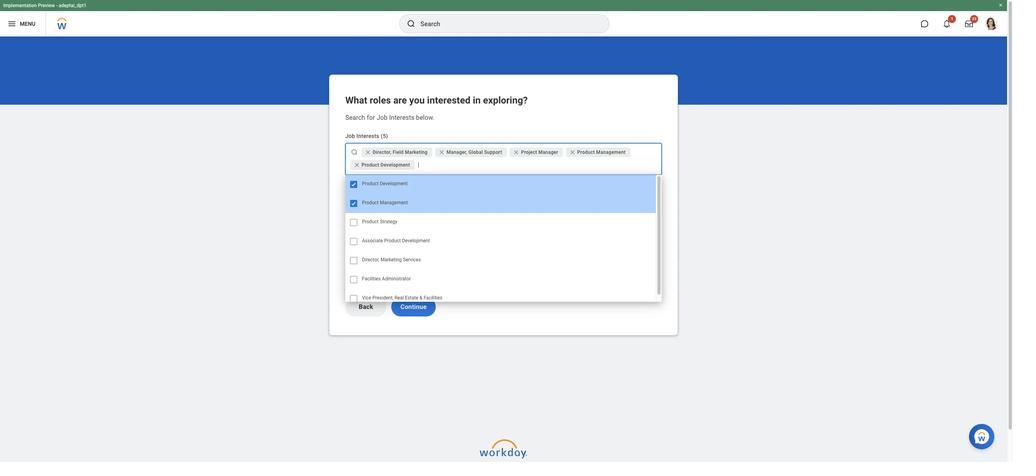Task type: describe. For each thing, give the bounding box(es) containing it.
project manager button
[[510, 148, 563, 157]]

associate
[[362, 238, 383, 244]]

estate
[[405, 295, 419, 301]]

exploring?
[[483, 95, 528, 106]]

press left arrow to navigate selected items field
[[417, 159, 658, 171]]

management inside button
[[596, 150, 626, 155]]

manager, global support
[[447, 150, 502, 155]]

remove image inside manager, global support button
[[439, 149, 447, 156]]

vice
[[362, 295, 371, 301]]

strategy
[[380, 219, 397, 225]]

director, field marketing button
[[362, 148, 433, 157]]

remove image inside manager, global support button
[[439, 149, 445, 156]]

1
[[951, 17, 954, 21]]

project
[[521, 150, 537, 155]]

Search Workday  search field
[[421, 15, 593, 33]]

implementation preview -   adeptai_dpt1
[[3, 3, 86, 8]]

below.
[[416, 114, 435, 121]]

manager, global support button
[[436, 148, 507, 157]]

are
[[393, 95, 407, 106]]

product development option
[[346, 175, 656, 194]]

continue
[[401, 303, 427, 311]]

administrator
[[382, 276, 411, 282]]

marketing inside director, field marketing button
[[405, 150, 428, 155]]

search
[[346, 114, 365, 121]]

director, marketing services option
[[346, 251, 656, 270]]

1 vertical spatial development
[[380, 181, 408, 186]]

back
[[359, 303, 373, 311]]

0 horizontal spatial interests
[[357, 133, 379, 139]]

(5)
[[381, 133, 388, 139]]

product left strategy
[[362, 219, 379, 225]]

1 horizontal spatial search image
[[406, 19, 416, 29]]

33 button
[[961, 15, 979, 33]]

remove image for director, field marketing
[[365, 149, 371, 156]]

vice president, real estate & facilities option
[[346, 289, 656, 308]]

marketing inside director, marketing services option
[[381, 257, 402, 263]]

development inside button
[[381, 162, 410, 168]]

director, marketing services
[[362, 257, 421, 263]]

manager,
[[447, 150, 467, 155]]

interested
[[427, 95, 471, 106]]

support
[[484, 150, 502, 155]]

remove image for product development
[[354, 162, 360, 168]]

job interests (5) list box
[[346, 175, 662, 308]]

director, for director, field marketing
[[373, 150, 392, 155]]

&
[[420, 295, 423, 301]]

0 vertical spatial interests
[[389, 114, 415, 121]]

Job Interests (5) field
[[417, 161, 658, 169]]

profile logan mcneil image
[[985, 17, 998, 32]]

product strategy
[[362, 219, 397, 225]]

continue button
[[392, 298, 436, 317]]

facilities inside option
[[424, 295, 443, 301]]

services
[[403, 257, 421, 263]]

2 vertical spatial development
[[402, 238, 430, 244]]

product up director, marketing services
[[384, 238, 401, 244]]

preview
[[38, 3, 55, 8]]

remove image for product management
[[570, 149, 576, 156]]



Task type: locate. For each thing, give the bounding box(es) containing it.
director, field marketing
[[373, 150, 428, 155]]

facilities administrator
[[362, 276, 411, 282]]

remove image down job interests (5)
[[354, 162, 362, 168]]

you
[[409, 95, 425, 106]]

product management
[[578, 150, 626, 155], [362, 200, 408, 205]]

director, for director, marketing services
[[362, 257, 380, 263]]

product management option
[[346, 194, 656, 213]]

in
[[473, 95, 481, 106]]

director,
[[373, 150, 392, 155], [362, 257, 380, 263]]

0 vertical spatial search image
[[406, 19, 416, 29]]

product right "manager" on the top right of the page
[[578, 150, 595, 155]]

0 horizontal spatial management
[[380, 200, 408, 205]]

president,
[[373, 295, 394, 301]]

marketing right field
[[405, 150, 428, 155]]

management inside option
[[380, 200, 408, 205]]

remove image inside product management button
[[570, 149, 578, 156]]

notifications large image
[[943, 20, 951, 28]]

job down search
[[346, 133, 355, 139]]

close environment banner image
[[999, 3, 1004, 8]]

director, inside director, marketing services option
[[362, 257, 380, 263]]

marketing up facilities administrator
[[381, 257, 402, 263]]

menu
[[20, 20, 35, 27]]

1 vertical spatial product management
[[362, 200, 408, 205]]

0 vertical spatial product development
[[362, 162, 410, 168]]

associate product development option
[[346, 232, 656, 251]]

product development down product development button
[[362, 181, 408, 186]]

product
[[578, 150, 595, 155], [362, 162, 379, 168], [362, 181, 379, 186], [362, 200, 379, 205], [362, 219, 379, 225], [384, 238, 401, 244]]

1 horizontal spatial product management
[[578, 150, 626, 155]]

product down product development button
[[362, 181, 379, 186]]

global
[[469, 150, 483, 155]]

marketing
[[405, 150, 428, 155], [381, 257, 402, 263]]

product strategy option
[[346, 213, 656, 232]]

facilities
[[362, 276, 381, 282], [424, 295, 443, 301]]

interests down "are"
[[389, 114, 415, 121]]

1 button
[[939, 15, 956, 33]]

remove image inside product management button
[[570, 149, 576, 156]]

1 vertical spatial product development
[[362, 181, 408, 186]]

interests
[[389, 114, 415, 121], [357, 133, 379, 139]]

director, inside director, field marketing button
[[373, 150, 392, 155]]

remove image for product development
[[354, 162, 362, 168]]

0 vertical spatial facilities
[[362, 276, 381, 282]]

remove image left project
[[513, 149, 520, 156]]

product development inside product development button
[[362, 162, 410, 168]]

remove image left manager,
[[439, 149, 445, 156]]

product down job interests (5)
[[362, 162, 379, 168]]

1 vertical spatial marketing
[[381, 257, 402, 263]]

-
[[56, 3, 58, 8]]

menu button
[[0, 11, 46, 36]]

1 vertical spatial director,
[[362, 257, 380, 263]]

implementation
[[3, 3, 37, 8]]

0 horizontal spatial search image
[[351, 148, 359, 156]]

0 vertical spatial director,
[[373, 150, 392, 155]]

what
[[346, 95, 367, 106]]

remove image for project manager
[[513, 149, 521, 156]]

0 horizontal spatial product management
[[362, 200, 408, 205]]

product management inside button
[[578, 150, 626, 155]]

job
[[377, 114, 388, 121], [346, 133, 355, 139]]

director, down the associate in the bottom of the page
[[362, 257, 380, 263]]

1 vertical spatial search image
[[351, 148, 359, 156]]

1 horizontal spatial marketing
[[405, 150, 428, 155]]

menu banner
[[0, 0, 1008, 36]]

product development
[[362, 162, 410, 168], [362, 181, 408, 186]]

remove image inside product development button
[[354, 162, 362, 168]]

1 horizontal spatial management
[[596, 150, 626, 155]]

1 horizontal spatial job
[[377, 114, 388, 121]]

0 vertical spatial management
[[596, 150, 626, 155]]

1 vertical spatial interests
[[357, 133, 379, 139]]

0 horizontal spatial marketing
[[381, 257, 402, 263]]

search image
[[406, 19, 416, 29], [351, 148, 359, 156]]

what roles are you interested in exploring?
[[346, 95, 528, 106]]

0 horizontal spatial facilities
[[362, 276, 381, 282]]

1 vertical spatial management
[[380, 200, 408, 205]]

remove image right "manager" on the top right of the page
[[570, 149, 578, 156]]

1 horizontal spatial interests
[[389, 114, 415, 121]]

0 vertical spatial product management
[[578, 150, 626, 155]]

job right for
[[377, 114, 388, 121]]

1 vertical spatial facilities
[[424, 295, 443, 301]]

interests left (5) at top left
[[357, 133, 379, 139]]

director, up product development button
[[373, 150, 392, 155]]

field
[[393, 150, 404, 155]]

facilities administrator option
[[346, 270, 656, 289]]

product up product strategy
[[362, 200, 379, 205]]

manager
[[539, 150, 558, 155]]

0 horizontal spatial job
[[346, 133, 355, 139]]

justify image
[[7, 19, 17, 29]]

product management button
[[566, 148, 631, 157]]

adeptai_dpt1
[[59, 3, 86, 8]]

real
[[395, 295, 404, 301]]

0 vertical spatial job
[[377, 114, 388, 121]]

remove image
[[439, 149, 445, 156], [513, 149, 521, 156], [513, 149, 520, 156], [570, 149, 578, 156], [354, 162, 362, 168]]

development down director, field marketing button
[[381, 162, 410, 168]]

facilities up vice
[[362, 276, 381, 282]]

logo image
[[480, 436, 528, 462]]

management
[[596, 150, 626, 155], [380, 200, 408, 205]]

33
[[972, 17, 977, 21]]

associate product development
[[362, 238, 430, 244]]

for
[[367, 114, 375, 121]]

development
[[381, 162, 410, 168], [380, 181, 408, 186], [402, 238, 430, 244]]

product development button
[[351, 160, 415, 170]]

1 vertical spatial job
[[346, 133, 355, 139]]

development down product development button
[[380, 181, 408, 186]]

search for job interests below.
[[346, 114, 435, 121]]

facilities right &
[[424, 295, 443, 301]]

product development inside product development option
[[362, 181, 408, 186]]

roles
[[370, 95, 391, 106]]

1 horizontal spatial facilities
[[424, 295, 443, 301]]

inbox large image
[[966, 20, 973, 28]]

product management inside option
[[362, 200, 408, 205]]

job interests (5)
[[346, 133, 388, 139]]

remove image for product management
[[570, 149, 578, 156]]

0 vertical spatial marketing
[[405, 150, 428, 155]]

vice president, real estate & facilities
[[362, 295, 443, 301]]

development up services
[[402, 238, 430, 244]]

remove image up press left arrow to navigate selected items field
[[513, 149, 521, 156]]

project manager
[[521, 150, 558, 155]]

remove image
[[365, 149, 373, 156], [365, 149, 371, 156], [439, 149, 447, 156], [570, 149, 576, 156], [354, 162, 360, 168]]

facilities inside 'option'
[[362, 276, 381, 282]]

0 vertical spatial development
[[381, 162, 410, 168]]

remove image inside product development button
[[354, 162, 360, 168]]

back button
[[346, 298, 387, 317]]

product development down director, field marketing button
[[362, 162, 410, 168]]



Task type: vqa. For each thing, say whether or not it's contained in the screenshot.
the topmost inbox image
no



